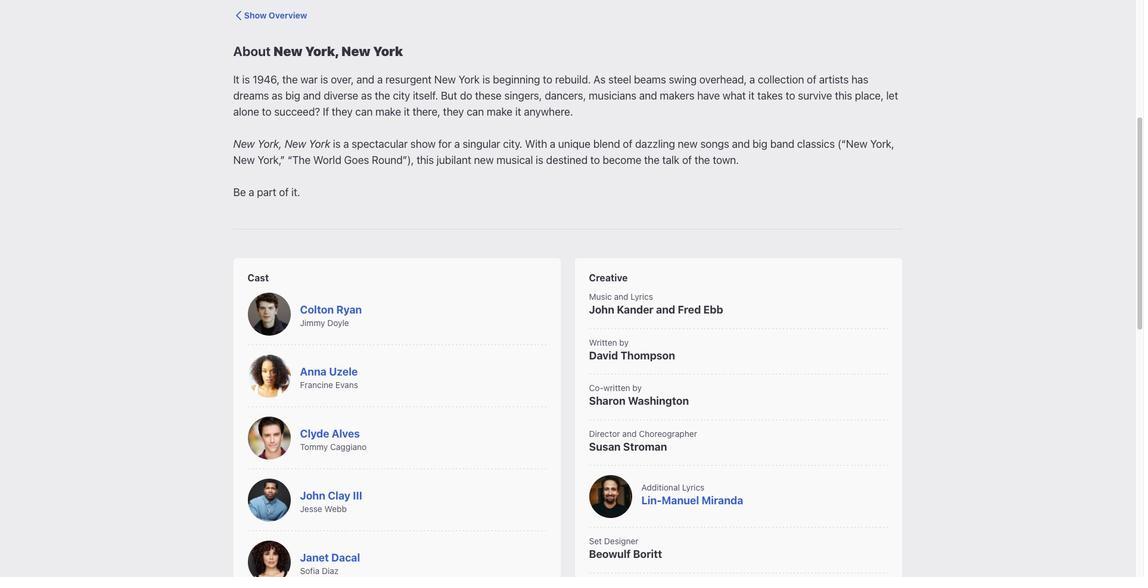 Task type: locate. For each thing, give the bounding box(es) containing it.
town.
[[713, 154, 739, 166]]

the
[[282, 73, 298, 86], [375, 89, 390, 102], [644, 154, 660, 166], [695, 154, 710, 166]]

0 vertical spatial big
[[286, 89, 301, 102]]

york up the resurgent
[[373, 44, 403, 59]]

designer
[[604, 536, 639, 546]]

uzele
[[329, 365, 358, 378]]

stroman
[[624, 440, 667, 453]]

takes
[[758, 89, 783, 102]]

new up but on the left
[[435, 73, 456, 86]]

sofia
[[300, 566, 320, 576]]

director and choreographer susan stroman
[[589, 428, 698, 453]]

clyde alves link
[[300, 427, 360, 440]]

janet dacal sofia diaz
[[300, 551, 360, 576]]

show
[[411, 138, 436, 150]]

lyrics inside the additional lyrics lin-manuel miranda
[[682, 482, 705, 492]]

john clay iii jesse webb
[[300, 489, 362, 514]]

new down singular
[[474, 154, 494, 166]]

to down blend
[[591, 154, 600, 166]]

1 vertical spatial big
[[753, 138, 768, 150]]

overview
[[269, 10, 307, 20]]

and down war
[[303, 89, 321, 102]]

new up talk
[[678, 138, 698, 150]]

destined
[[546, 154, 588, 166]]

colton ryan image
[[248, 293, 291, 336]]

1 vertical spatial john
[[300, 489, 326, 502]]

1 horizontal spatial new
[[678, 138, 698, 150]]

artists
[[820, 73, 849, 86]]

it
[[233, 73, 240, 86]]

lin-manuel miranda link
[[642, 494, 744, 507]]

0 horizontal spatial big
[[286, 89, 301, 102]]

1 horizontal spatial big
[[753, 138, 768, 150]]

and up town.
[[732, 138, 750, 150]]

have
[[698, 89, 720, 102]]

1 horizontal spatial as
[[361, 89, 372, 102]]

1 horizontal spatial this
[[835, 89, 853, 102]]

a left collection
[[750, 73, 756, 86]]

york,
[[305, 44, 339, 59], [258, 138, 282, 150], [871, 138, 895, 150]]

they down but on the left
[[443, 106, 464, 118]]

2 horizontal spatial york,
[[871, 138, 895, 150]]

by right written
[[620, 337, 629, 347]]

0 horizontal spatial this
[[417, 154, 434, 166]]

sharon
[[589, 395, 626, 407]]

band
[[771, 138, 795, 150]]

susan
[[589, 440, 621, 453]]

boritt
[[633, 548, 663, 560]]

and down beams
[[640, 89, 657, 102]]

1 horizontal spatial make
[[487, 106, 513, 118]]

beginning
[[493, 73, 540, 86]]

2 they from the left
[[443, 106, 464, 118]]

new
[[678, 138, 698, 150], [474, 154, 494, 166]]

the left city
[[375, 89, 390, 102]]

as
[[272, 89, 283, 102], [361, 89, 372, 102]]

0 vertical spatial john
[[589, 303, 615, 316]]

of left it.
[[279, 186, 289, 199]]

0 horizontal spatial they
[[332, 106, 353, 118]]

0 horizontal spatial york
[[309, 138, 330, 150]]

collection
[[758, 73, 805, 86]]

0 horizontal spatial can
[[356, 106, 373, 118]]

with
[[525, 138, 547, 150]]

to
[[543, 73, 553, 86], [786, 89, 796, 102], [262, 106, 272, 118], [591, 154, 600, 166]]

john up "jesse"
[[300, 489, 326, 502]]

to right alone
[[262, 106, 272, 118]]

it down singers,
[[516, 106, 521, 118]]

round"),
[[372, 154, 414, 166]]

alves
[[332, 427, 360, 440]]

war
[[301, 73, 318, 86]]

1 horizontal spatial can
[[467, 106, 484, 118]]

1 vertical spatial this
[[417, 154, 434, 166]]

anna uzele francine evans
[[300, 365, 358, 390]]

as right "diverse"
[[361, 89, 372, 102]]

is up "world"
[[333, 138, 341, 150]]

by inside the co-written by sharon washington
[[633, 383, 642, 393]]

john clay iii link
[[300, 489, 362, 502]]

a
[[377, 73, 383, 86], [750, 73, 756, 86], [344, 138, 349, 150], [455, 138, 460, 150], [550, 138, 556, 150], [249, 186, 254, 199]]

it
[[749, 89, 755, 102], [404, 106, 410, 118], [516, 106, 521, 118]]

1 horizontal spatial by
[[633, 383, 642, 393]]

classics
[[798, 138, 835, 150]]

dancers,
[[545, 89, 586, 102]]

york, right ("new
[[871, 138, 895, 150]]

1 vertical spatial york
[[459, 73, 480, 86]]

talk
[[663, 154, 680, 166]]

can down "diverse"
[[356, 106, 373, 118]]

1 vertical spatial lyrics
[[682, 482, 705, 492]]

to up dancers, on the top
[[543, 73, 553, 86]]

part
[[257, 186, 276, 199]]

diaz
[[322, 566, 339, 576]]

big up succeed?
[[286, 89, 301, 102]]

make down these
[[487, 106, 513, 118]]

1 vertical spatial new
[[474, 154, 494, 166]]

john inside the music and lyrics john kander and fred ebb
[[589, 303, 615, 316]]

world
[[313, 154, 342, 166]]

lyrics up kander
[[631, 292, 653, 302]]

written
[[604, 383, 631, 393]]

york
[[373, 44, 403, 59], [459, 73, 480, 86], [309, 138, 330, 150]]

york, up york,"
[[258, 138, 282, 150]]

they down "diverse"
[[332, 106, 353, 118]]

washington
[[628, 395, 689, 407]]

jubilant
[[437, 154, 472, 166]]

anna uzele link
[[300, 365, 358, 378]]

0 vertical spatial lyrics
[[631, 292, 653, 302]]

clyde alves tommy caggiano
[[300, 427, 367, 452]]

1 horizontal spatial lyrics
[[682, 482, 705, 492]]

0 horizontal spatial make
[[376, 106, 401, 118]]

make down city
[[376, 106, 401, 118]]

york up "world"
[[309, 138, 330, 150]]

york, inside is a spectacular show for a singular city. with a unique blend of dazzling new songs and big band classics ("new york, new york," "the world goes round"), this jubilant new musical is destined to become the talk of the town.
[[871, 138, 895, 150]]

and inside director and choreographer susan stroman
[[623, 428, 637, 439]]

0 vertical spatial this
[[835, 89, 853, 102]]

and up kander
[[614, 292, 629, 302]]

the left war
[[282, 73, 298, 86]]

but
[[441, 89, 458, 102]]

as
[[594, 73, 606, 86]]

if
[[323, 106, 329, 118]]

can down do
[[467, 106, 484, 118]]

1 vertical spatial by
[[633, 383, 642, 393]]

show
[[244, 10, 267, 20]]

"the
[[288, 154, 311, 166]]

2 make from the left
[[487, 106, 513, 118]]

2 as from the left
[[361, 89, 372, 102]]

to inside is a spectacular show for a singular city. with a unique blend of dazzling new songs and big band classics ("new york, new york," "the world goes round"), this jubilant new musical is destined to become the talk of the town.
[[591, 154, 600, 166]]

york up do
[[459, 73, 480, 86]]

2 horizontal spatial it
[[749, 89, 755, 102]]

0 horizontal spatial it
[[404, 106, 410, 118]]

0 horizontal spatial as
[[272, 89, 283, 102]]

1 make from the left
[[376, 106, 401, 118]]

do
[[460, 89, 473, 102]]

make
[[376, 106, 401, 118], [487, 106, 513, 118]]

1 horizontal spatial they
[[443, 106, 464, 118]]

john inside john clay iii jesse webb
[[300, 489, 326, 502]]

can
[[356, 106, 373, 118], [467, 106, 484, 118]]

0 horizontal spatial by
[[620, 337, 629, 347]]

by right the written
[[633, 383, 642, 393]]

the down dazzling
[[644, 154, 660, 166]]

john down music
[[589, 303, 615, 316]]

2 horizontal spatial york
[[459, 73, 480, 86]]

of up survive
[[807, 73, 817, 86]]

by
[[620, 337, 629, 347], [633, 383, 642, 393]]

1 horizontal spatial john
[[589, 303, 615, 316]]

it down city
[[404, 106, 410, 118]]

and up stroman
[[623, 428, 637, 439]]

this down artists
[[835, 89, 853, 102]]

big left band
[[753, 138, 768, 150]]

anna uzele image
[[248, 355, 291, 398]]

new left york,"
[[233, 154, 255, 166]]

this inside is a spectacular show for a singular city. with a unique blend of dazzling new songs and big band classics ("new york, new york," "the world goes round"), this jubilant new musical is destined to become the talk of the town.
[[417, 154, 434, 166]]

makers
[[660, 89, 695, 102]]

succeed?
[[274, 106, 320, 118]]

beams
[[634, 73, 667, 86]]

0 horizontal spatial lyrics
[[631, 292, 653, 302]]

lin-manuel miranda image
[[589, 475, 632, 518]]

janet dacal link
[[300, 551, 360, 564]]

york, up war
[[305, 44, 339, 59]]

("new
[[838, 138, 868, 150]]

written by david thompson
[[589, 337, 676, 362]]

is right war
[[321, 73, 328, 86]]

lyrics up lin-manuel miranda link
[[682, 482, 705, 492]]

this inside the it is 1946, the war is over, and a resurgent new york is beginning to rebuild. as steel beams swing overhead, a collection of artists has dreams as big and diverse as the city itself. but do these singers, dancers, musicians and makers have what it takes to survive this place, let alone to succeed? if they can make it there, they can make it anywhere.
[[835, 89, 853, 102]]

0 vertical spatial york
[[373, 44, 403, 59]]

ryan
[[336, 303, 362, 316]]

this down show
[[417, 154, 434, 166]]

0 vertical spatial by
[[620, 337, 629, 347]]

as down 1946,
[[272, 89, 283, 102]]

it right what
[[749, 89, 755, 102]]

tommy
[[300, 442, 328, 452]]

alone
[[233, 106, 259, 118]]

1 horizontal spatial york,
[[305, 44, 339, 59]]

0 vertical spatial new
[[678, 138, 698, 150]]

0 horizontal spatial john
[[300, 489, 326, 502]]



Task type: describe. For each thing, give the bounding box(es) containing it.
kander
[[617, 303, 654, 316]]

jimmy
[[300, 318, 325, 328]]

it is 1946, the war is over, and a resurgent new york is beginning to rebuild. as steel beams swing overhead, a collection of artists has dreams as big and diverse as the city itself. but do these singers, dancers, musicians and makers have what it takes to survive this place, let alone to succeed? if they can make it there, they can make it anywhere.
[[233, 73, 899, 118]]

2 can from the left
[[467, 106, 484, 118]]

anna
[[300, 365, 327, 378]]

co-
[[589, 383, 604, 393]]

clay
[[328, 489, 351, 502]]

new inside the it is 1946, the war is over, and a resurgent new york is beginning to rebuild. as steel beams swing overhead, a collection of artists has dreams as big and diverse as the city itself. but do these singers, dancers, musicians and makers have what it takes to survive this place, let alone to succeed? if they can make it there, they can make it anywhere.
[[435, 73, 456, 86]]

fred
[[678, 303, 701, 316]]

is down with
[[536, 154, 544, 166]]

of inside the it is 1946, the war is over, and a resurgent new york is beginning to rebuild. as steel beams swing overhead, a collection of artists has dreams as big and diverse as the city itself. but do these singers, dancers, musicians and makers have what it takes to survive this place, let alone to succeed? if they can make it there, they can make it anywhere.
[[807, 73, 817, 86]]

over,
[[331, 73, 354, 86]]

new up "the
[[285, 138, 306, 150]]

a left the resurgent
[[377, 73, 383, 86]]

new inside is a spectacular show for a singular city. with a unique blend of dazzling new songs and big band classics ("new york, new york," "the world goes round"), this jubilant new musical is destined to become the talk of the town.
[[233, 154, 255, 166]]

new up war
[[274, 44, 303, 59]]

doyle
[[327, 318, 349, 328]]

cast
[[248, 272, 269, 283]]

new up over,
[[342, 44, 371, 59]]

1 they from the left
[[332, 106, 353, 118]]

and left fred
[[656, 303, 676, 316]]

clyde alves image
[[248, 417, 291, 460]]

for
[[439, 138, 452, 150]]

choreographer
[[639, 428, 698, 439]]

director
[[589, 428, 620, 439]]

lyrics inside the music and lyrics john kander and fred ebb
[[631, 292, 653, 302]]

spectacular
[[352, 138, 408, 150]]

1 horizontal spatial york
[[373, 44, 403, 59]]

itself.
[[413, 89, 438, 102]]

anywhere.
[[524, 106, 573, 118]]

resurgent
[[386, 73, 432, 86]]

to down collection
[[786, 89, 796, 102]]

2 vertical spatial york
[[309, 138, 330, 150]]

goes
[[344, 154, 369, 166]]

what
[[723, 89, 746, 102]]

city.
[[503, 138, 523, 150]]

colton
[[300, 303, 334, 316]]

these
[[475, 89, 502, 102]]

written
[[589, 337, 617, 347]]

1 as from the left
[[272, 89, 283, 102]]

diverse
[[324, 89, 359, 102]]

about new york, new york
[[233, 44, 403, 59]]

dacal
[[332, 551, 360, 564]]

set designer beowulf boritt
[[589, 536, 663, 560]]

janet
[[300, 551, 329, 564]]

creative
[[589, 272, 628, 283]]

ebb
[[704, 303, 724, 316]]

swing
[[669, 73, 697, 86]]

rebuild.
[[555, 73, 591, 86]]

singers,
[[505, 89, 542, 102]]

blend
[[594, 138, 620, 150]]

by inside written by david thompson
[[620, 337, 629, 347]]

dreams
[[233, 89, 269, 102]]

additional lyrics lin-manuel miranda
[[642, 482, 744, 507]]

evans
[[336, 380, 358, 390]]

and right over,
[[357, 73, 375, 86]]

music and lyrics john kander and fred ebb
[[589, 292, 724, 316]]

big inside the it is 1946, the war is over, and a resurgent new york is beginning to rebuild. as steel beams swing overhead, a collection of artists has dreams as big and diverse as the city itself. but do these singers, dancers, musicians and makers have what it takes to survive this place, let alone to succeed? if they can make it there, they can make it anywhere.
[[286, 89, 301, 102]]

overhead,
[[700, 73, 747, 86]]

francine
[[300, 380, 333, 390]]

city
[[393, 89, 410, 102]]

songs
[[701, 138, 730, 150]]

show overview link
[[233, 0, 902, 31]]

1 horizontal spatial it
[[516, 106, 521, 118]]

thompson
[[621, 349, 676, 362]]

it.
[[292, 186, 300, 199]]

be a part of it.
[[233, 186, 300, 199]]

john clay iii image
[[248, 479, 291, 522]]

is a spectacular show for a singular city. with a unique blend of dazzling new songs and big band classics ("new york, new york," "the world goes round"), this jubilant new musical is destined to become the talk of the town.
[[233, 138, 895, 166]]

big inside is a spectacular show for a singular city. with a unique blend of dazzling new songs and big band classics ("new york, new york," "the world goes round"), this jubilant new musical is destined to become the talk of the town.
[[753, 138, 768, 150]]

dazzling
[[636, 138, 675, 150]]

set
[[589, 536, 602, 546]]

musical
[[497, 154, 533, 166]]

has
[[852, 73, 869, 86]]

1 can from the left
[[356, 106, 373, 118]]

jesse
[[300, 504, 322, 514]]

of right talk
[[683, 154, 692, 166]]

a right for
[[455, 138, 460, 150]]

the down songs
[[695, 154, 710, 166]]

janet dacal image
[[248, 541, 291, 577]]

0 horizontal spatial york,
[[258, 138, 282, 150]]

manuel
[[662, 494, 700, 507]]

co-written by sharon washington
[[589, 383, 689, 407]]

be
[[233, 186, 246, 199]]

1946,
[[253, 73, 280, 86]]

colton ryan link
[[300, 303, 362, 316]]

webb
[[325, 504, 347, 514]]

additional
[[642, 482, 680, 492]]

and inside is a spectacular show for a singular city. with a unique blend of dazzling new songs and big band classics ("new york, new york," "the world goes round"), this jubilant new musical is destined to become the talk of the town.
[[732, 138, 750, 150]]

a right be
[[249, 186, 254, 199]]

there,
[[413, 106, 441, 118]]

0 horizontal spatial new
[[474, 154, 494, 166]]

a up goes
[[344, 138, 349, 150]]

unique
[[559, 138, 591, 150]]

of up "become"
[[623, 138, 633, 150]]

new down alone
[[233, 138, 255, 150]]

music
[[589, 292, 612, 302]]

new york, new york
[[233, 138, 330, 150]]

york inside the it is 1946, the war is over, and a resurgent new york is beginning to rebuild. as steel beams swing overhead, a collection of artists has dreams as big and diverse as the city itself. but do these singers, dancers, musicians and makers have what it takes to survive this place, let alone to succeed? if they can make it there, they can make it anywhere.
[[459, 73, 480, 86]]

a right with
[[550, 138, 556, 150]]

is up these
[[483, 73, 490, 86]]

musicians
[[589, 89, 637, 102]]

is right it
[[242, 73, 250, 86]]

iii
[[353, 489, 362, 502]]

let
[[887, 89, 899, 102]]



Task type: vqa. For each thing, say whether or not it's contained in the screenshot.
2nd as from right
yes



